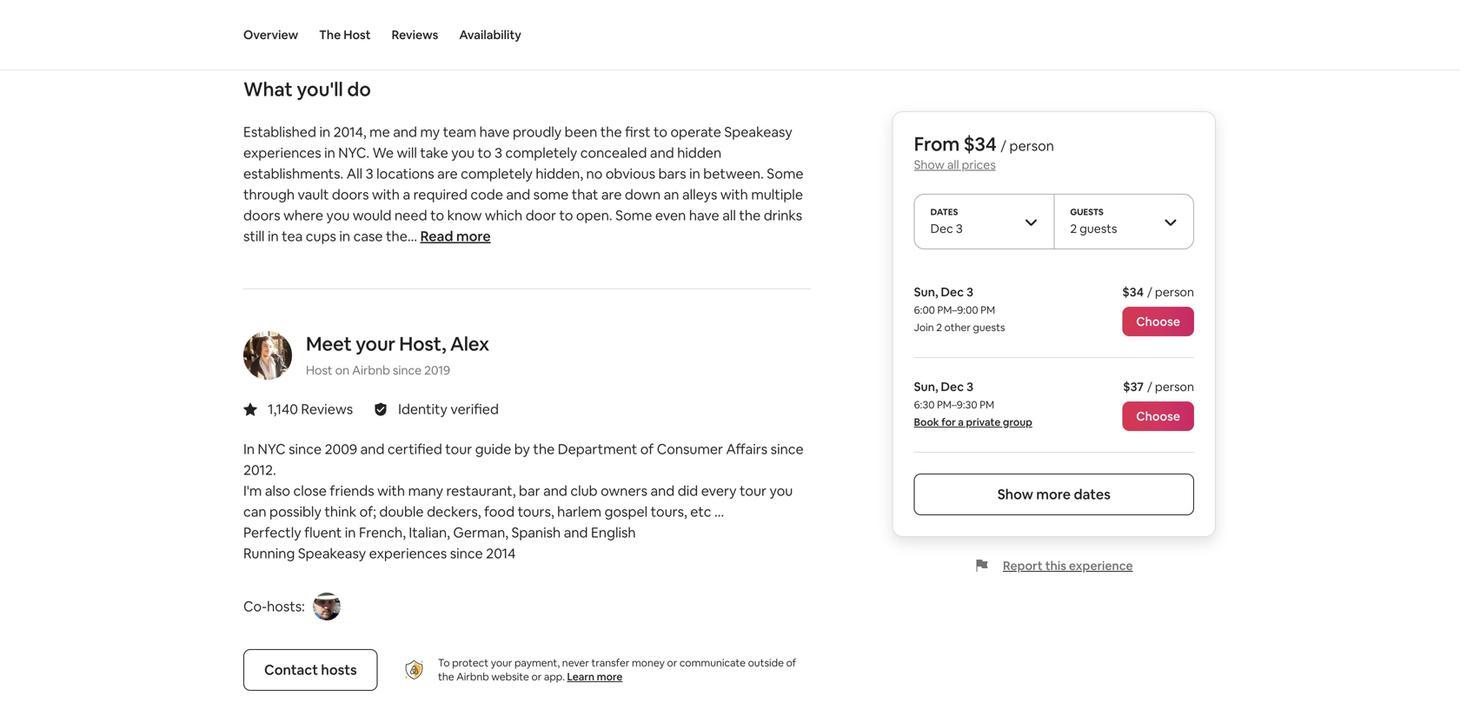 Task type: vqa. For each thing, say whether or not it's contained in the screenshot.
Cups on the top
yes



Task type: describe. For each thing, give the bounding box(es) containing it.
door
[[526, 206, 556, 224]]

1 vertical spatial show
[[998, 485, 1033, 503]]

sun, for $34
[[914, 284, 938, 300]]

show all prices button
[[914, 157, 996, 173]]

choose link for $37
[[1122, 402, 1194, 431]]

this
[[1045, 558, 1066, 574]]

the inside in nyc since 2009 and certified tour guide by the department of consumer affairs since 2012. i'm also close friends with many restaurant, bar and club owners and did every tour you can possibly think of; double deckers, food tours, harlem gospel tours, etc ... perfectly fluent in french, italian, german, spanish and english running speakeasy experiences since 2014
[[533, 440, 555, 458]]

communicate
[[680, 656, 746, 670]]

0 vertical spatial you
[[451, 144, 475, 162]]

read more
[[420, 227, 491, 245]]

established
[[243, 123, 316, 141]]

also
[[265, 482, 290, 500]]

experiences inside in nyc since 2009 and certified tour guide by the department of consumer affairs since 2012. i'm also close friends with many restaurant, bar and club owners and did every tour you can possibly think of; double deckers, food tours, harlem gospel tours, etc ... perfectly fluent in french, italian, german, spanish and english running speakeasy experiences since 2014
[[369, 545, 447, 562]]

take
[[420, 144, 448, 162]]

nyc
[[258, 440, 286, 458]]

1 tours, from the left
[[518, 503, 554, 521]]

3 for sun, dec 3 6:30 pm–9:30 pm book for a private group
[[967, 379, 973, 395]]

6:00
[[914, 303, 935, 317]]

3 right all
[[366, 165, 373, 183]]

in left 2014, at the top of the page
[[319, 123, 330, 141]]

hosts:
[[267, 598, 305, 615]]

tea
[[282, 227, 303, 245]]

0 horizontal spatial you
[[326, 206, 350, 224]]

and right the 2009
[[360, 440, 385, 458]]

payment,
[[515, 656, 560, 670]]

open.
[[576, 206, 612, 224]]

show more dates
[[998, 485, 1111, 503]]

the left drinks
[[739, 206, 761, 224]]

availability
[[459, 27, 521, 43]]

2 inside guests 2 guests
[[1070, 221, 1077, 236]]

sun, for $37
[[914, 379, 938, 395]]

double
[[379, 503, 424, 521]]

some
[[533, 186, 569, 203]]

1 vertical spatial some
[[615, 206, 652, 224]]

the
[[319, 27, 341, 43]]

multiple
[[751, 186, 803, 203]]

group
[[1003, 415, 1032, 429]]

french,
[[359, 524, 406, 541]]

locations
[[376, 165, 434, 183]]

operate
[[671, 123, 721, 141]]

and down harlem
[[564, 524, 588, 541]]

italian,
[[409, 524, 450, 541]]

your inside the meet your host, alex host on airbnb since 2019
[[356, 332, 395, 356]]

to
[[438, 656, 450, 670]]

nyc.
[[338, 144, 370, 162]]

dates dec 3
[[931, 206, 963, 236]]

report
[[1003, 558, 1043, 574]]

hidden
[[677, 144, 722, 162]]

many
[[408, 482, 443, 500]]

read more button
[[420, 226, 491, 247]]

deckers,
[[427, 503, 481, 521]]

0 horizontal spatial reviews
[[301, 400, 353, 418]]

for
[[941, 415, 956, 429]]

guide
[[475, 440, 511, 458]]

guests
[[1070, 206, 1104, 218]]

vault
[[298, 186, 329, 203]]

guests inside guests 2 guests
[[1080, 221, 1117, 236]]

hosts
[[321, 661, 357, 679]]

overview button
[[243, 0, 298, 70]]

spanish
[[512, 524, 561, 541]]

owners
[[601, 482, 648, 500]]

with up the "would"
[[372, 186, 400, 203]]

3 for dates dec 3
[[956, 221, 963, 236]]

can
[[243, 503, 266, 521]]

club
[[571, 482, 598, 500]]

availability button
[[459, 0, 521, 70]]

1,140 reviews
[[268, 400, 353, 418]]

app.
[[544, 670, 565, 684]]

think
[[324, 503, 357, 521]]

2012.
[[243, 461, 276, 479]]

through
[[243, 186, 295, 203]]

guests inside sun, dec 3 6:00 pm–9:00 pm join 2 other guests
[[973, 321, 1005, 334]]

your inside to protect your payment, never transfer money or communicate outside of the airbnb website or app.
[[491, 656, 512, 670]]

concealed
[[580, 144, 647, 162]]

1 vertical spatial tour
[[740, 482, 767, 500]]

close
[[293, 482, 327, 500]]

of inside in nyc since 2009 and certified tour guide by the department of consumer affairs since 2012. i'm also close friends with many restaurant, bar and club owners and did every tour you can possibly think of; double deckers, food tours, harlem gospel tours, etc ... perfectly fluent in french, italian, german, spanish and english running speakeasy experiences since 2014
[[640, 440, 654, 458]]

did
[[678, 482, 698, 500]]

choose for $37
[[1136, 409, 1180, 424]]

which
[[485, 206, 523, 224]]

book for a private group link
[[914, 415, 1032, 429]]

$34 inside from $34 / person show all prices
[[964, 132, 997, 156]]

more for read
[[456, 227, 491, 245]]

pm for $37
[[980, 398, 994, 412]]

pm–9:00
[[937, 303, 978, 317]]

even
[[655, 206, 686, 224]]

1 vertical spatial completely
[[461, 165, 533, 183]]

do
[[347, 77, 371, 102]]

and up which
[[506, 186, 530, 203]]

of;
[[360, 503, 376, 521]]

contact hosts
[[264, 661, 357, 679]]

pm for $34
[[981, 303, 995, 317]]

/ for $34
[[1147, 284, 1152, 300]]

proudly
[[513, 123, 562, 141]]

meet your host, alex host on airbnb since 2019
[[306, 332, 489, 378]]

0 horizontal spatial or
[[532, 670, 542, 684]]

to up code
[[478, 144, 492, 162]]

dates
[[1074, 485, 1111, 503]]

reviews button
[[392, 0, 438, 70]]

0 horizontal spatial doors
[[243, 206, 280, 224]]

and up 'bars'
[[650, 144, 674, 162]]

6:30
[[914, 398, 935, 412]]

case
[[353, 227, 383, 245]]

establishments.
[[243, 165, 344, 183]]

department
[[558, 440, 637, 458]]

airbnb inside to protect your payment, never transfer money or communicate outside of the airbnb website or app.
[[457, 670, 489, 684]]

and right bar
[[543, 482, 567, 500]]

never
[[562, 656, 589, 670]]

in nyc since 2009 and certified tour guide by the department of consumer affairs since 2012. i'm also close friends with many restaurant, bar and club owners and did every tour you can possibly think of; double deckers, food tours, harlem gospel tours, etc ... perfectly fluent in french, italian, german, spanish and english running speakeasy experiences since 2014
[[243, 440, 804, 562]]

in left "tea"
[[268, 227, 279, 245]]

2 inside sun, dec 3 6:00 pm–9:00 pm join 2 other guests
[[936, 321, 942, 334]]

more for learn
[[597, 670, 623, 684]]

know
[[447, 206, 482, 224]]

overview
[[243, 27, 298, 43]]

bar
[[519, 482, 540, 500]]

1 horizontal spatial reviews
[[392, 27, 438, 43]]

what you'll do
[[243, 77, 371, 102]]

a inside the established in 2014, me and my team have proudly been the first to operate speakeasy experiences in nyc. we will take you to 3 completely concealed and hidden establishments. all 3 locations are completely hidden, no obvious bars in between. some through vault doors with a required code and some that are down an alleys with multiple doors where you would need to know which door to open. some even have all the drinks still in tea cups in case the…
[[403, 186, 410, 203]]

me
[[370, 123, 390, 141]]

where
[[283, 206, 323, 224]]

obvious
[[606, 165, 655, 183]]

the host button
[[319, 0, 371, 70]]

what
[[243, 77, 293, 102]]

english
[[591, 524, 636, 541]]

from $34 / person show all prices
[[914, 132, 1054, 173]]



Task type: locate. For each thing, give the bounding box(es) containing it.
0 horizontal spatial all
[[722, 206, 736, 224]]

1 horizontal spatial are
[[601, 186, 622, 203]]

in down hidden
[[689, 165, 700, 183]]

a down locations
[[403, 186, 410, 203]]

been
[[565, 123, 597, 141]]

1 vertical spatial choose link
[[1122, 402, 1194, 431]]

1 vertical spatial have
[[689, 206, 719, 224]]

1 vertical spatial you
[[326, 206, 350, 224]]

choose link down $34 / person
[[1122, 307, 1194, 336]]

0 vertical spatial tour
[[445, 440, 472, 458]]

identity
[[398, 400, 448, 418]]

/ for $37
[[1147, 379, 1152, 395]]

i'm
[[243, 482, 262, 500]]

person for $37 / person
[[1155, 379, 1194, 395]]

transfer
[[591, 656, 630, 670]]

guests right the other
[[973, 321, 1005, 334]]

0 horizontal spatial experiences
[[243, 144, 321, 162]]

will
[[397, 144, 417, 162]]

sun, dec 3 6:00 pm–9:00 pm join 2 other guests
[[914, 284, 1005, 334]]

1 vertical spatial speakeasy
[[298, 545, 366, 562]]

sun, up 6:30
[[914, 379, 938, 395]]

speakeasy
[[724, 123, 792, 141], [298, 545, 366, 562]]

with down between. on the top
[[720, 186, 748, 203]]

choose down $34 / person
[[1136, 314, 1180, 329]]

3 down 'dates'
[[956, 221, 963, 236]]

co-hosts:
[[243, 598, 305, 615]]

the down to at the bottom of the page
[[438, 670, 454, 684]]

3 up pm–9:00
[[967, 284, 973, 300]]

airbnb inside the meet your host, alex host on airbnb since 2019
[[352, 362, 390, 378]]

show
[[914, 157, 945, 173], [998, 485, 1033, 503]]

1 choose link from the top
[[1122, 307, 1194, 336]]

0 horizontal spatial 2
[[936, 321, 942, 334]]

my
[[420, 123, 440, 141]]

dec inside sun, dec 3 6:00 pm–9:00 pm join 2 other guests
[[941, 284, 964, 300]]

between.
[[703, 165, 764, 183]]

0 vertical spatial /
[[1001, 137, 1007, 155]]

host left on
[[306, 362, 333, 378]]

the…
[[386, 227, 417, 245]]

host
[[343, 27, 371, 43], [306, 362, 333, 378]]

alleys
[[682, 186, 717, 203]]

0 vertical spatial choose link
[[1122, 307, 1194, 336]]

1 horizontal spatial or
[[667, 656, 677, 670]]

2 vertical spatial /
[[1147, 379, 1152, 395]]

you'll
[[297, 77, 343, 102]]

private
[[966, 415, 1001, 429]]

completely up code
[[461, 165, 533, 183]]

an
[[664, 186, 679, 203]]

host inside "button"
[[343, 27, 371, 43]]

0 vertical spatial sun,
[[914, 284, 938, 300]]

0 vertical spatial a
[[403, 186, 410, 203]]

0 horizontal spatial a
[[403, 186, 410, 203]]

host inside the meet your host, alex host on airbnb since 2019
[[306, 362, 333, 378]]

all inside from $34 / person show all prices
[[947, 157, 959, 173]]

0 vertical spatial dec
[[931, 221, 953, 236]]

0 horizontal spatial your
[[356, 332, 395, 356]]

3 inside sun, dec 3 6:30 pm–9:30 pm book for a private group
[[967, 379, 973, 395]]

in left nyc.
[[324, 144, 335, 162]]

1 vertical spatial all
[[722, 206, 736, 224]]

0 vertical spatial all
[[947, 157, 959, 173]]

have down alleys
[[689, 206, 719, 224]]

first
[[625, 123, 651, 141]]

experiences inside the established in 2014, me and my team have proudly been the first to operate speakeasy experiences in nyc. we will take you to 3 completely concealed and hidden establishments. all 3 locations are completely hidden, no obvious bars in between. some through vault doors with a required code and some that are down an alleys with multiple doors where you would need to know which door to open. some even have all the drinks still in tea cups in case the…
[[243, 144, 321, 162]]

of left consumer
[[640, 440, 654, 458]]

0 vertical spatial have
[[479, 123, 510, 141]]

dec inside sun, dec 3 6:30 pm–9:30 pm book for a private group
[[941, 379, 964, 395]]

your right meet
[[356, 332, 395, 356]]

$37 / person
[[1123, 379, 1194, 395]]

required
[[413, 186, 468, 203]]

cups
[[306, 227, 336, 245]]

dec for $37
[[941, 379, 964, 395]]

the inside to protect your payment, never transfer money or communicate outside of the airbnb website or app.
[[438, 670, 454, 684]]

2 vertical spatial dec
[[941, 379, 964, 395]]

1 vertical spatial choose
[[1136, 409, 1180, 424]]

show inside from $34 / person show all prices
[[914, 157, 945, 173]]

website
[[491, 670, 529, 684]]

0 horizontal spatial some
[[615, 206, 652, 224]]

0 vertical spatial airbnb
[[352, 362, 390, 378]]

down
[[625, 186, 661, 203]]

1 horizontal spatial have
[[689, 206, 719, 224]]

alex
[[450, 332, 489, 356]]

1 vertical spatial dec
[[941, 284, 964, 300]]

since down german,
[[450, 545, 483, 562]]

1 horizontal spatial tour
[[740, 482, 767, 500]]

more down the transfer
[[597, 670, 623, 684]]

with inside in nyc since 2009 and certified tour guide by the department of consumer affairs since 2012. i'm also close friends with many restaurant, bar and club owners and did every tour you can possibly think of; double deckers, food tours, harlem gospel tours, etc ... perfectly fluent in french, italian, german, spanish and english running speakeasy experiences since 2014
[[377, 482, 405, 500]]

show up report
[[998, 485, 1033, 503]]

1 horizontal spatial your
[[491, 656, 512, 670]]

prices
[[962, 157, 996, 173]]

0 vertical spatial guests
[[1080, 221, 1117, 236]]

the right by
[[533, 440, 555, 458]]

dec up 'pm–9:30'
[[941, 379, 964, 395]]

0 vertical spatial your
[[356, 332, 395, 356]]

or down payment,
[[532, 670, 542, 684]]

in down think
[[345, 524, 356, 541]]

all left prices
[[947, 157, 959, 173]]

airbnb down protect on the left bottom
[[457, 670, 489, 684]]

0 horizontal spatial guests
[[973, 321, 1005, 334]]

learn more about the host, alex. image
[[243, 331, 292, 380], [243, 331, 292, 380]]

pm inside sun, dec 3 6:00 pm–9:00 pm join 2 other guests
[[981, 303, 995, 317]]

of inside to protect your payment, never transfer money or communicate outside of the airbnb website or app.
[[786, 656, 796, 670]]

0 vertical spatial doors
[[332, 186, 369, 203]]

dec for $34
[[941, 284, 964, 300]]

completely down proudly
[[505, 144, 577, 162]]

to protect your payment, never transfer money or communicate outside of the airbnb website or app.
[[438, 656, 796, 684]]

3 for sun, dec 3 6:00 pm–9:00 pm join 2 other guests
[[967, 284, 973, 300]]

0 horizontal spatial show
[[914, 157, 945, 173]]

food
[[484, 503, 515, 521]]

$34
[[964, 132, 997, 156], [1122, 284, 1144, 300]]

possibly
[[269, 503, 321, 521]]

1 vertical spatial more
[[1036, 485, 1071, 503]]

speakeasy up between. on the top
[[724, 123, 792, 141]]

your up website
[[491, 656, 512, 670]]

on
[[335, 362, 349, 378]]

reviews down on
[[301, 400, 353, 418]]

the
[[600, 123, 622, 141], [739, 206, 761, 224], [533, 440, 555, 458], [438, 670, 454, 684]]

drinks
[[764, 206, 802, 224]]

2 horizontal spatial more
[[1036, 485, 1071, 503]]

or right money
[[667, 656, 677, 670]]

more
[[456, 227, 491, 245], [1036, 485, 1071, 503], [597, 670, 623, 684]]

0 vertical spatial 2
[[1070, 221, 1077, 236]]

1 vertical spatial 2
[[936, 321, 942, 334]]

pm inside sun, dec 3 6:30 pm–9:30 pm book for a private group
[[980, 398, 994, 412]]

since left 2019
[[393, 362, 422, 378]]

guests
[[1080, 221, 1117, 236], [973, 321, 1005, 334]]

1 horizontal spatial guests
[[1080, 221, 1117, 236]]

1 vertical spatial host
[[306, 362, 333, 378]]

1 vertical spatial experiences
[[369, 545, 447, 562]]

2014,
[[333, 123, 366, 141]]

sun, up the 6:00
[[914, 284, 938, 300]]

1 vertical spatial person
[[1155, 284, 1194, 300]]

tour left guide
[[445, 440, 472, 458]]

1 vertical spatial $34
[[1122, 284, 1144, 300]]

guests 2 guests
[[1070, 206, 1117, 236]]

your
[[356, 332, 395, 356], [491, 656, 512, 670]]

the up concealed
[[600, 123, 622, 141]]

tours, down did
[[651, 503, 687, 521]]

since right "affairs"
[[771, 440, 804, 458]]

book
[[914, 415, 939, 429]]

1 vertical spatial reviews
[[301, 400, 353, 418]]

0 vertical spatial $34
[[964, 132, 997, 156]]

are right that
[[601, 186, 622, 203]]

0 vertical spatial pm
[[981, 303, 995, 317]]

sun, inside sun, dec 3 6:30 pm–9:30 pm book for a private group
[[914, 379, 938, 395]]

0 vertical spatial person
[[1010, 137, 1054, 155]]

learn more about the host, lyonel. image
[[313, 593, 341, 621]]

gospel
[[605, 503, 648, 521]]

with up double
[[377, 482, 405, 500]]

1 choose from the top
[[1136, 314, 1180, 329]]

choose down "$37 / person"
[[1136, 409, 1180, 424]]

0 horizontal spatial more
[[456, 227, 491, 245]]

0 horizontal spatial $34
[[964, 132, 997, 156]]

1 horizontal spatial 2
[[1070, 221, 1077, 236]]

read
[[420, 227, 453, 245]]

1 vertical spatial of
[[786, 656, 796, 670]]

0 horizontal spatial have
[[479, 123, 510, 141]]

experiences
[[243, 144, 321, 162], [369, 545, 447, 562]]

0 vertical spatial some
[[767, 165, 804, 183]]

would
[[353, 206, 392, 224]]

choose link for $34
[[1122, 307, 1194, 336]]

dec down 'dates'
[[931, 221, 953, 236]]

1 vertical spatial a
[[958, 415, 964, 429]]

2 down guests
[[1070, 221, 1077, 236]]

1 vertical spatial your
[[491, 656, 512, 670]]

1 horizontal spatial doors
[[332, 186, 369, 203]]

hidden,
[[536, 165, 583, 183]]

1 horizontal spatial you
[[451, 144, 475, 162]]

every
[[701, 482, 737, 500]]

$34 / person
[[1122, 284, 1194, 300]]

experience
[[1069, 558, 1133, 574]]

all inside the established in 2014, me and my team have proudly been the first to operate speakeasy experiences in nyc. we will take you to 3 completely concealed and hidden establishments. all 3 locations are completely hidden, no obvious bars in between. some through vault doors with a required code and some that are down an alleys with multiple doors where you would need to know which door to open. some even have all the drinks still in tea cups in case the…
[[722, 206, 736, 224]]

1 vertical spatial sun,
[[914, 379, 938, 395]]

2 sun, from the top
[[914, 379, 938, 395]]

pm up the private
[[980, 398, 994, 412]]

in inside in nyc since 2009 and certified tour guide by the department of consumer affairs since 2012. i'm also close friends with many restaurant, bar and club owners and did every tour you can possibly think of; double deckers, food tours, harlem gospel tours, etc ... perfectly fluent in french, italian, german, spanish and english running speakeasy experiences since 2014
[[345, 524, 356, 541]]

contact
[[264, 661, 318, 679]]

still
[[243, 227, 265, 245]]

all
[[347, 165, 363, 183]]

some down down
[[615, 206, 652, 224]]

dec up pm–9:00
[[941, 284, 964, 300]]

2 choose link from the top
[[1122, 402, 1194, 431]]

choose for $34
[[1136, 314, 1180, 329]]

you down the "team"
[[451, 144, 475, 162]]

speakeasy down 'fluent'
[[298, 545, 366, 562]]

1 horizontal spatial some
[[767, 165, 804, 183]]

guests down guests
[[1080, 221, 1117, 236]]

sun, inside sun, dec 3 6:00 pm–9:00 pm join 2 other guests
[[914, 284, 938, 300]]

experiences down established
[[243, 144, 321, 162]]

0 horizontal spatial tour
[[445, 440, 472, 458]]

tours, up spanish in the bottom of the page
[[518, 503, 554, 521]]

0 vertical spatial choose
[[1136, 314, 1180, 329]]

consumer
[[657, 440, 723, 458]]

host right 'the'
[[343, 27, 371, 43]]

3 up code
[[495, 144, 502, 162]]

to right first
[[654, 123, 667, 141]]

choose link down "$37 / person"
[[1122, 402, 1194, 431]]

person for $34 / person
[[1155, 284, 1194, 300]]

1 vertical spatial are
[[601, 186, 622, 203]]

2 vertical spatial person
[[1155, 379, 1194, 395]]

2 tours, from the left
[[651, 503, 687, 521]]

dec inside dates dec 3
[[931, 221, 953, 236]]

0 vertical spatial are
[[437, 165, 458, 183]]

etc
[[690, 503, 711, 521]]

and left did
[[651, 482, 675, 500]]

1 vertical spatial doors
[[243, 206, 280, 224]]

1 vertical spatial airbnb
[[457, 670, 489, 684]]

all down between. on the top
[[722, 206, 736, 224]]

a right for
[[958, 415, 964, 429]]

protect
[[452, 656, 489, 670]]

affairs
[[726, 440, 768, 458]]

2 vertical spatial more
[[597, 670, 623, 684]]

tour right the every
[[740, 482, 767, 500]]

learn more about the host, lyonel. image
[[313, 593, 341, 621]]

more left dates
[[1036, 485, 1071, 503]]

1 horizontal spatial show
[[998, 485, 1033, 503]]

dec
[[931, 221, 953, 236], [941, 284, 964, 300], [941, 379, 964, 395]]

2 horizontal spatial you
[[770, 482, 793, 500]]

0 horizontal spatial are
[[437, 165, 458, 183]]

1 sun, from the top
[[914, 284, 938, 300]]

choose
[[1136, 314, 1180, 329], [1136, 409, 1180, 424]]

reviews right 'the host' "button"
[[392, 27, 438, 43]]

1 horizontal spatial host
[[343, 27, 371, 43]]

3 inside sun, dec 3 6:00 pm–9:00 pm join 2 other guests
[[967, 284, 973, 300]]

of right outside
[[786, 656, 796, 670]]

2 vertical spatial you
[[770, 482, 793, 500]]

/
[[1001, 137, 1007, 155], [1147, 284, 1152, 300], [1147, 379, 1152, 395]]

doors down through
[[243, 206, 280, 224]]

0 vertical spatial of
[[640, 440, 654, 458]]

money
[[632, 656, 665, 670]]

2 choose from the top
[[1136, 409, 1180, 424]]

friends
[[330, 482, 374, 500]]

1 vertical spatial /
[[1147, 284, 1152, 300]]

in
[[243, 440, 255, 458]]

show down from
[[914, 157, 945, 173]]

have right the "team"
[[479, 123, 510, 141]]

of
[[640, 440, 654, 458], [786, 656, 796, 670]]

learn more link
[[567, 670, 623, 684]]

1 horizontal spatial tours,
[[651, 503, 687, 521]]

person inside from $34 / person show all prices
[[1010, 137, 1054, 155]]

1 vertical spatial guests
[[973, 321, 1005, 334]]

3 up 'pm–9:30'
[[967, 379, 973, 395]]

1 horizontal spatial a
[[958, 415, 964, 429]]

0 vertical spatial experiences
[[243, 144, 321, 162]]

experiences down italian, at the bottom of the page
[[369, 545, 447, 562]]

0 vertical spatial more
[[456, 227, 491, 245]]

airbnb right on
[[352, 362, 390, 378]]

1 horizontal spatial speakeasy
[[724, 123, 792, 141]]

speakeasy inside the established in 2014, me and my team have proudly been the first to operate speakeasy experiences in nyc. we will take you to 3 completely concealed and hidden establishments. all 3 locations are completely hidden, no obvious bars in between. some through vault doors with a required code and some that are down an alleys with multiple doors where you would need to know which door to open. some even have all the drinks still in tea cups in case the…
[[724, 123, 792, 141]]

/ inside from $34 / person show all prices
[[1001, 137, 1007, 155]]

doors
[[332, 186, 369, 203], [243, 206, 280, 224]]

0 vertical spatial completely
[[505, 144, 577, 162]]

0 vertical spatial speakeasy
[[724, 123, 792, 141]]

more down know
[[456, 227, 491, 245]]

doors down all
[[332, 186, 369, 203]]

in left case
[[339, 227, 350, 245]]

some up "multiple"
[[767, 165, 804, 183]]

0 vertical spatial show
[[914, 157, 945, 173]]

we
[[373, 144, 394, 162]]

and up will on the left of the page
[[393, 123, 417, 141]]

since right nyc
[[289, 440, 322, 458]]

you inside in nyc since 2009 and certified tour guide by the department of consumer affairs since 2012. i'm also close friends with many restaurant, bar and club owners and did every tour you can possibly think of; double deckers, food tours, harlem gospel tours, etc ... perfectly fluent in french, italian, german, spanish and english running speakeasy experiences since 2014
[[770, 482, 793, 500]]

join
[[914, 321, 934, 334]]

to right door
[[559, 206, 573, 224]]

0 vertical spatial host
[[343, 27, 371, 43]]

pm right pm–9:00
[[981, 303, 995, 317]]

0 vertical spatial reviews
[[392, 27, 438, 43]]

1 horizontal spatial experiences
[[369, 545, 447, 562]]

2019
[[424, 362, 450, 378]]

pm–9:30
[[937, 398, 977, 412]]

0 horizontal spatial of
[[640, 440, 654, 458]]

since inside the meet your host, alex host on airbnb since 2019
[[393, 362, 422, 378]]

1 horizontal spatial more
[[597, 670, 623, 684]]

more for show
[[1036, 485, 1071, 503]]

1 horizontal spatial airbnb
[[457, 670, 489, 684]]

you up cups on the top left of page
[[326, 206, 350, 224]]

1 horizontal spatial all
[[947, 157, 959, 173]]

you right the every
[[770, 482, 793, 500]]

or
[[667, 656, 677, 670], [532, 670, 542, 684]]

2 right join
[[936, 321, 942, 334]]

to up read
[[430, 206, 444, 224]]

more inside button
[[456, 227, 491, 245]]

0 horizontal spatial host
[[306, 362, 333, 378]]

all
[[947, 157, 959, 173], [722, 206, 736, 224]]

speakeasy inside in nyc since 2009 and certified tour guide by the department of consumer affairs since 2012. i'm also close friends with many restaurant, bar and club owners and did every tour you can possibly think of; double deckers, food tours, harlem gospel tours, etc ... perfectly fluent in french, italian, german, spanish and english running speakeasy experiences since 2014
[[298, 545, 366, 562]]

are up required
[[437, 165, 458, 183]]

3 inside dates dec 3
[[956, 221, 963, 236]]

a inside sun, dec 3 6:30 pm–9:30 pm book for a private group
[[958, 415, 964, 429]]



